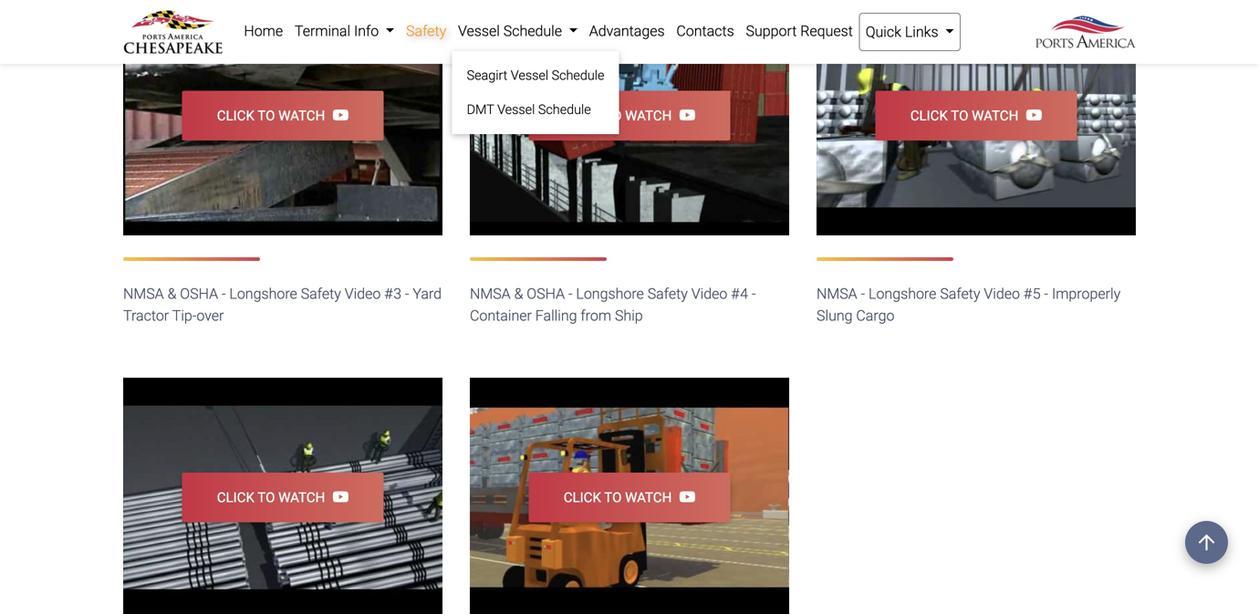 Task type: describe. For each thing, give the bounding box(es) containing it.
#4
[[731, 285, 749, 303]]

video for #3
[[345, 285, 381, 303]]

osha for tractor
[[180, 285, 218, 303]]

from
[[581, 307, 612, 324]]

youtube image for #5
[[1019, 108, 1043, 122]]

over
[[197, 307, 224, 324]]

terminal info link
[[289, 13, 400, 49]]

tractor
[[123, 307, 169, 324]]

terminal
[[295, 22, 351, 40]]

support
[[746, 22, 797, 40]]

longshore inside nmsa - longshore safety video #5 - improperly slung cargo
[[869, 285, 937, 303]]

seagirt vessel schedule
[[467, 68, 605, 83]]

seagirt vessel schedule link
[[460, 58, 612, 93]]

cargo
[[857, 307, 895, 324]]

nmsa - longshore safety video #5 - improperly slung cargo
[[817, 285, 1121, 324]]

& for falling
[[515, 285, 523, 303]]

dmt vessel schedule
[[467, 102, 591, 117]]

video image for improperly
[[817, 0, 1137, 235]]

osha for falling
[[527, 285, 565, 303]]

video inside nmsa - longshore safety video #5 - improperly slung cargo
[[985, 285, 1021, 303]]

seagirt
[[467, 68, 508, 83]]

0 vertical spatial schedule
[[504, 22, 562, 40]]

click to watch link for improperly
[[876, 91, 1078, 141]]

to for improperly
[[952, 108, 969, 124]]

request
[[801, 22, 854, 40]]

click for nmsa - longshore safety video #5 - improperly slung cargo
[[911, 108, 948, 124]]

#3
[[385, 285, 402, 303]]

youtube image for safety
[[325, 108, 349, 122]]

to for #4
[[605, 108, 622, 124]]

safety inside nmsa - longshore safety video #5 - improperly slung cargo
[[941, 285, 981, 303]]

tip-
[[172, 307, 197, 324]]

safety inside safety link
[[406, 22, 447, 40]]

to for #3
[[258, 108, 275, 124]]

longshore for over
[[230, 285, 297, 303]]

& for tractor
[[168, 285, 177, 303]]

3 - from the left
[[569, 285, 573, 303]]

home link
[[238, 13, 289, 49]]

support request
[[746, 22, 854, 40]]

contacts link
[[671, 13, 740, 49]]

ship
[[615, 307, 643, 324]]

click for nmsa & osha - longshore safety video #4 - container falling from ship
[[564, 108, 602, 124]]

schedule for seagirt vessel schedule
[[552, 68, 605, 83]]

video image for #4
[[470, 0, 790, 235]]

click to watch for improperly
[[911, 108, 1019, 124]]

nmsa for nmsa & osha - longshore safety video #3 - yard tractor tip-over
[[123, 285, 164, 303]]

safety inside the nmsa & osha - longshore safety video #4 - container falling from ship
[[648, 285, 688, 303]]

advantages
[[590, 22, 665, 40]]



Task type: vqa. For each thing, say whether or not it's contained in the screenshot.
over's Longshore
yes



Task type: locate. For each thing, give the bounding box(es) containing it.
0 horizontal spatial nmsa
[[123, 285, 164, 303]]

click
[[217, 108, 255, 124], [564, 108, 602, 124], [911, 108, 948, 124], [217, 490, 255, 506], [564, 490, 602, 506]]

nmsa & osha - longshore safety video #3 - yard tractor tip-over
[[123, 285, 442, 324]]

2 vertical spatial schedule
[[539, 102, 591, 117]]

3 longshore from the left
[[869, 285, 937, 303]]

safety link
[[400, 13, 452, 49]]

osha inside nmsa & osha - longshore safety video #3 - yard tractor tip-over
[[180, 285, 218, 303]]

video left the #3
[[345, 285, 381, 303]]

osha up falling
[[527, 285, 565, 303]]

advantages link
[[584, 13, 671, 49]]

2 osha from the left
[[527, 285, 565, 303]]

2 nmsa from the left
[[470, 285, 511, 303]]

- up falling
[[569, 285, 573, 303]]

vessel schedule
[[458, 22, 566, 40]]

2 - from the left
[[405, 285, 409, 303]]

safety left the #3
[[301, 285, 341, 303]]

longshore for ship
[[576, 285, 644, 303]]

video image for #3
[[123, 0, 443, 235]]

schedule for dmt vessel schedule
[[539, 102, 591, 117]]

yard
[[413, 285, 442, 303]]

support request link
[[740, 13, 859, 49]]

vessel inside vessel schedule link
[[458, 22, 500, 40]]

nmsa
[[123, 285, 164, 303], [470, 285, 511, 303], [817, 285, 858, 303]]

longshore inside nmsa & osha - longshore safety video #3 - yard tractor tip-over
[[230, 285, 297, 303]]

longshore inside the nmsa & osha - longshore safety video #4 - container falling from ship
[[576, 285, 644, 303]]

vessel right dmt
[[498, 102, 535, 117]]

0 horizontal spatial video
[[345, 285, 381, 303]]

vessel up seagirt
[[458, 22, 500, 40]]

& up "tip-"
[[168, 285, 177, 303]]

video inside the nmsa & osha - longshore safety video #4 - container falling from ship
[[692, 285, 728, 303]]

video left #5
[[985, 285, 1021, 303]]

vessel inside seagirt vessel schedule link
[[511, 68, 549, 83]]

& up container
[[515, 285, 523, 303]]

click for nmsa & osha - longshore safety video #3 - yard tractor tip-over
[[217, 108, 255, 124]]

1 horizontal spatial nmsa
[[470, 285, 511, 303]]

1 horizontal spatial video
[[692, 285, 728, 303]]

nmsa inside the nmsa & osha - longshore safety video #4 - container falling from ship
[[470, 285, 511, 303]]

0 horizontal spatial youtube image
[[325, 108, 349, 122]]

- right #5
[[1045, 285, 1049, 303]]

- up the cargo
[[861, 285, 866, 303]]

osha up over
[[180, 285, 218, 303]]

1 horizontal spatial osha
[[527, 285, 565, 303]]

youtube image
[[672, 108, 696, 122], [325, 490, 349, 504], [672, 490, 696, 504]]

click to watch link for #4
[[529, 91, 731, 141]]

1 vertical spatial vessel
[[511, 68, 549, 83]]

nmsa up the tractor in the left of the page
[[123, 285, 164, 303]]

safety inside nmsa & osha - longshore safety video #3 - yard tractor tip-over
[[301, 285, 341, 303]]

watch for improperly
[[972, 108, 1019, 124]]

4 - from the left
[[752, 285, 756, 303]]

safety left #4
[[648, 285, 688, 303]]

video inside nmsa & osha - longshore safety video #3 - yard tractor tip-over
[[345, 285, 381, 303]]

to
[[258, 108, 275, 124], [605, 108, 622, 124], [952, 108, 969, 124], [258, 490, 275, 506], [605, 490, 622, 506]]

nmsa up slung at the right of page
[[817, 285, 858, 303]]

nmsa for nmsa - longshore safety video #5 - improperly slung cargo
[[817, 285, 858, 303]]

1 video from the left
[[345, 285, 381, 303]]

schedule
[[504, 22, 562, 40], [552, 68, 605, 83], [539, 102, 591, 117]]

terminal info
[[295, 22, 383, 40]]

nmsa up container
[[470, 285, 511, 303]]

container
[[470, 307, 532, 324]]

contacts
[[677, 22, 735, 40]]

1 longshore from the left
[[230, 285, 297, 303]]

osha
[[180, 285, 218, 303], [527, 285, 565, 303]]

2 longshore from the left
[[576, 285, 644, 303]]

vessel schedule link
[[452, 13, 584, 49]]

nmsa for nmsa & osha - longshore safety video #4 - container falling from ship
[[470, 285, 511, 303]]

1 horizontal spatial longshore
[[576, 285, 644, 303]]

vessel for seagirt
[[511, 68, 549, 83]]

2 & from the left
[[515, 285, 523, 303]]

click to watch
[[217, 108, 325, 124], [564, 108, 672, 124], [911, 108, 1019, 124], [217, 490, 325, 506], [564, 490, 672, 506]]

nmsa & osha - longshore safety video #4 - container falling from ship
[[470, 285, 756, 324]]

6 - from the left
[[1045, 285, 1049, 303]]

2 video from the left
[[692, 285, 728, 303]]

safety
[[406, 22, 447, 40], [301, 285, 341, 303], [648, 285, 688, 303], [941, 285, 981, 303]]

click to watch for #3
[[217, 108, 325, 124]]

longshore
[[230, 285, 297, 303], [576, 285, 644, 303], [869, 285, 937, 303]]

- right the #3
[[405, 285, 409, 303]]

vessel
[[458, 22, 500, 40], [511, 68, 549, 83], [498, 102, 535, 117]]

0 horizontal spatial longshore
[[230, 285, 297, 303]]

safety right info
[[406, 22, 447, 40]]

1 horizontal spatial &
[[515, 285, 523, 303]]

video for #4
[[692, 285, 728, 303]]

0 vertical spatial vessel
[[458, 22, 500, 40]]

osha inside the nmsa & osha - longshore safety video #4 - container falling from ship
[[527, 285, 565, 303]]

watch for #3
[[279, 108, 325, 124]]

0 horizontal spatial &
[[168, 285, 177, 303]]

- up over
[[222, 285, 226, 303]]

-
[[222, 285, 226, 303], [405, 285, 409, 303], [569, 285, 573, 303], [752, 285, 756, 303], [861, 285, 866, 303], [1045, 285, 1049, 303]]

1 vertical spatial schedule
[[552, 68, 605, 83]]

1 nmsa from the left
[[123, 285, 164, 303]]

watch for #4
[[625, 108, 672, 124]]

2 youtube image from the left
[[1019, 108, 1043, 122]]

improperly
[[1053, 285, 1121, 303]]

nmsa inside nmsa - longshore safety video #5 - improperly slung cargo
[[817, 285, 858, 303]]

click to watch link
[[182, 91, 384, 141], [529, 91, 731, 141], [876, 91, 1078, 141], [182, 473, 384, 523], [529, 473, 731, 523]]

2 horizontal spatial nmsa
[[817, 285, 858, 303]]

1 & from the left
[[168, 285, 177, 303]]

schedule up seagirt vessel schedule
[[504, 22, 562, 40]]

2 vertical spatial vessel
[[498, 102, 535, 117]]

vessel for dmt
[[498, 102, 535, 117]]

& inside the nmsa & osha - longshore safety video #4 - container falling from ship
[[515, 285, 523, 303]]

video left #4
[[692, 285, 728, 303]]

1 - from the left
[[222, 285, 226, 303]]

0 horizontal spatial osha
[[180, 285, 218, 303]]

click to watch for #4
[[564, 108, 672, 124]]

& inside nmsa & osha - longshore safety video #3 - yard tractor tip-over
[[168, 285, 177, 303]]

safety left #5
[[941, 285, 981, 303]]

1 horizontal spatial youtube image
[[1019, 108, 1043, 122]]

2 horizontal spatial longshore
[[869, 285, 937, 303]]

slung
[[817, 307, 853, 324]]

vessel up "dmt vessel schedule"
[[511, 68, 549, 83]]

&
[[168, 285, 177, 303], [515, 285, 523, 303]]

1 osha from the left
[[180, 285, 218, 303]]

#5
[[1024, 285, 1041, 303]]

video
[[345, 285, 381, 303], [692, 285, 728, 303], [985, 285, 1021, 303]]

info
[[354, 22, 379, 40]]

video image
[[123, 0, 443, 235], [470, 0, 790, 235], [817, 0, 1137, 235], [123, 378, 443, 614], [470, 378, 790, 614]]

3 nmsa from the left
[[817, 285, 858, 303]]

3 video from the left
[[985, 285, 1021, 303]]

nmsa inside nmsa & osha - longshore safety video #3 - yard tractor tip-over
[[123, 285, 164, 303]]

schedule up dmt vessel schedule link
[[552, 68, 605, 83]]

2 horizontal spatial video
[[985, 285, 1021, 303]]

watch
[[279, 108, 325, 124], [625, 108, 672, 124], [972, 108, 1019, 124], [279, 490, 325, 506], [625, 490, 672, 506]]

go to top image
[[1186, 521, 1229, 564]]

click to watch link for #3
[[182, 91, 384, 141]]

home
[[244, 22, 283, 40]]

youtube image
[[325, 108, 349, 122], [1019, 108, 1043, 122]]

falling
[[536, 307, 577, 324]]

dmt
[[467, 102, 494, 117]]

schedule down seagirt vessel schedule link
[[539, 102, 591, 117]]

dmt vessel schedule link
[[460, 93, 612, 127]]

5 - from the left
[[861, 285, 866, 303]]

1 youtube image from the left
[[325, 108, 349, 122]]

vessel inside dmt vessel schedule link
[[498, 102, 535, 117]]

- right #4
[[752, 285, 756, 303]]



